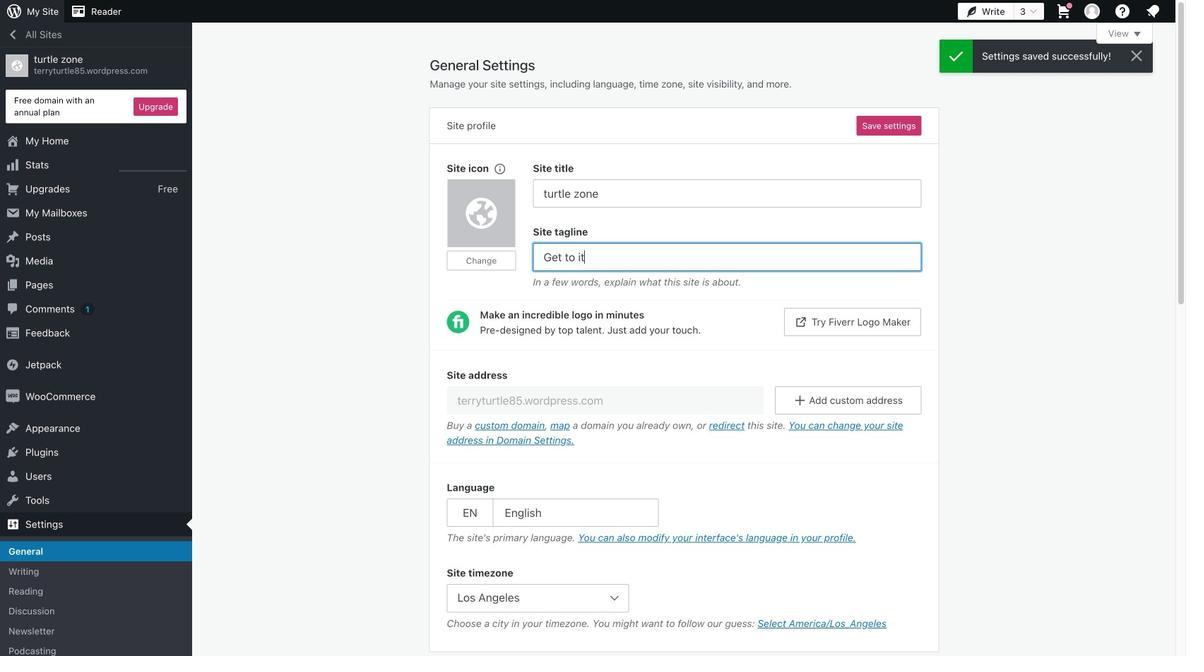 Task type: locate. For each thing, give the bounding box(es) containing it.
notice status
[[940, 40, 1154, 73]]

help image
[[1115, 3, 1132, 20]]

fiverr small logo image
[[447, 311, 470, 334]]

2 img image from the top
[[6, 390, 20, 404]]

None text field
[[533, 180, 922, 208], [533, 243, 922, 271], [447, 387, 764, 415], [533, 180, 922, 208], [533, 243, 922, 271], [447, 387, 764, 415]]

more information image
[[494, 162, 506, 175]]

closed image
[[1135, 32, 1142, 37]]

main content
[[430, 23, 1154, 657]]

img image
[[6, 358, 20, 372], [6, 390, 20, 404]]

my shopping cart image
[[1056, 3, 1073, 20]]

1 vertical spatial img image
[[6, 390, 20, 404]]

0 vertical spatial img image
[[6, 358, 20, 372]]

group
[[447, 161, 533, 293], [533, 161, 922, 208], [533, 225, 922, 293], [430, 351, 939, 464], [447, 481, 922, 549], [447, 566, 922, 635]]



Task type: describe. For each thing, give the bounding box(es) containing it.
highest hourly views 0 image
[[119, 162, 187, 171]]

my profile image
[[1085, 4, 1101, 19]]

manage your notifications image
[[1145, 3, 1162, 20]]

1 img image from the top
[[6, 358, 20, 372]]

dismiss image
[[1129, 47, 1146, 64]]



Task type: vqa. For each thing, say whether or not it's contained in the screenshot.
Help image
yes



